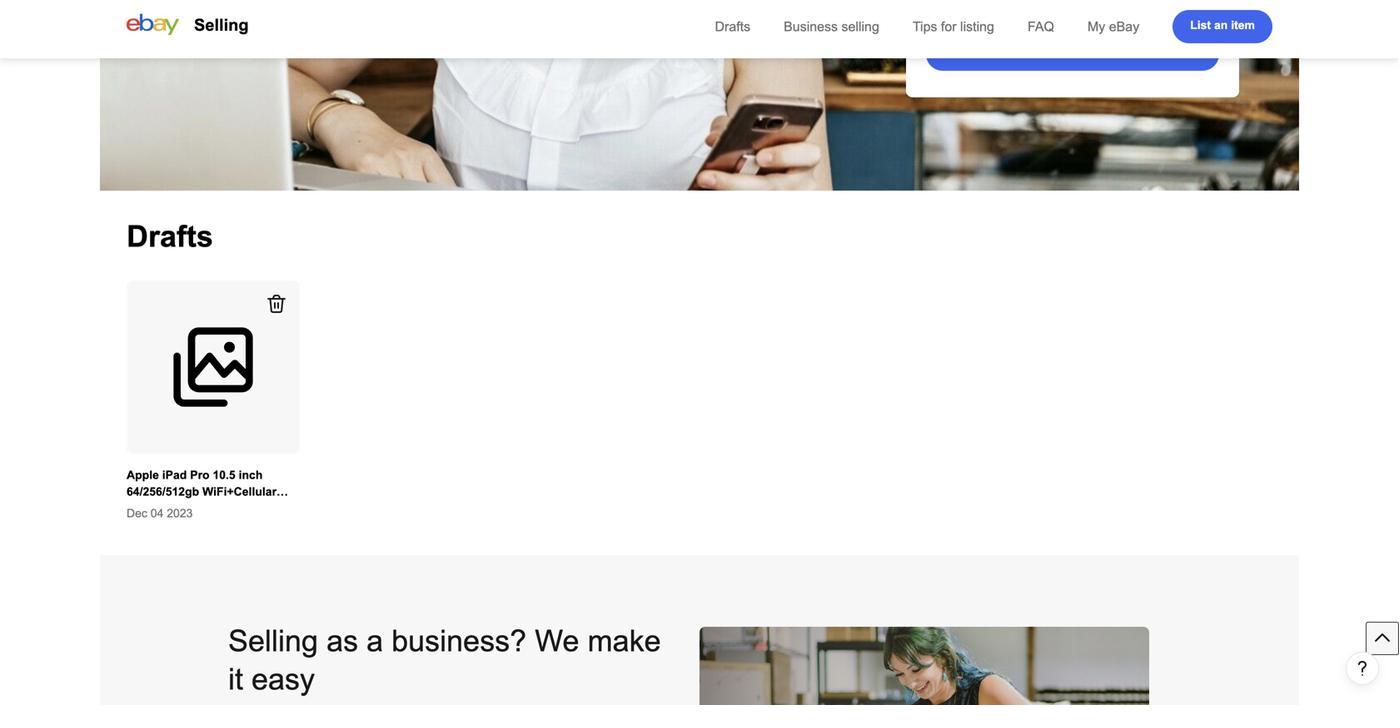 Task type: describe. For each thing, give the bounding box(es) containing it.
selling for selling as a business? we make it easy
[[228, 625, 318, 658]]

apple
[[127, 469, 159, 482]]

0 horizontal spatial item
[[1082, 46, 1106, 59]]

make
[[588, 625, 661, 658]]

business
[[784, 19, 838, 34]]

2023
[[167, 507, 193, 520]]

0 horizontal spatial list
[[1041, 46, 1062, 59]]

ipad
[[162, 469, 187, 482]]

as
[[327, 625, 358, 658]]

for
[[941, 19, 957, 34]]

dec
[[127, 507, 147, 520]]

faq
[[1028, 19, 1055, 34]]

64/256/512gb
[[127, 486, 199, 499]]

tips
[[913, 19, 938, 34]]

condition
[[244, 502, 298, 515]]

selling
[[842, 19, 880, 34]]

0 vertical spatial list an item
[[1191, 19, 1256, 32]]

04
[[151, 507, 164, 520]]

0 horizontal spatial an
[[1065, 46, 1078, 59]]

1 horizontal spatial drafts
[[715, 19, 751, 34]]

listing
[[961, 19, 995, 34]]

pro
[[190, 469, 210, 482]]

0 vertical spatial item
[[1232, 19, 1256, 32]]

business selling
[[784, 19, 880, 34]]

10.5
[[213, 469, 236, 482]]

apple ipad pro 10.5 inch 64/256/512gb wifi+cellular unlocked very good condition dec 04 2023
[[127, 469, 298, 520]]

a
[[367, 625, 383, 658]]

we
[[535, 625, 580, 658]]

0 horizontal spatial list an item
[[1041, 46, 1106, 59]]

faq link
[[1028, 19, 1055, 34]]



Task type: vqa. For each thing, say whether or not it's contained in the screenshot.
UA
no



Task type: locate. For each thing, give the bounding box(es) containing it.
selling for selling
[[194, 16, 249, 34]]

tips for listing link
[[913, 19, 995, 34]]

business selling link
[[784, 19, 880, 34]]

my
[[1088, 19, 1106, 34]]

0 horizontal spatial drafts
[[127, 220, 213, 253]]

selling as a business? we make it easy
[[228, 625, 661, 697]]

my ebay
[[1088, 19, 1140, 34]]

list an item link
[[1173, 10, 1273, 43], [927, 37, 1220, 71]]

list an item
[[1191, 19, 1256, 32], [1041, 46, 1106, 59]]

ebay
[[1110, 19, 1140, 34]]

1 vertical spatial an
[[1065, 46, 1078, 59]]

list
[[1191, 19, 1212, 32], [1041, 46, 1062, 59]]

drafts link
[[715, 19, 751, 34]]

1 vertical spatial list
[[1041, 46, 1062, 59]]

tips for listing
[[913, 19, 995, 34]]

1 vertical spatial list an item
[[1041, 46, 1106, 59]]

1 vertical spatial item
[[1082, 46, 1106, 59]]

wifi+cellular
[[203, 486, 277, 499]]

inch
[[239, 469, 263, 482]]

business?
[[392, 625, 527, 658]]

an
[[1215, 19, 1228, 32], [1065, 46, 1078, 59]]

1 horizontal spatial item
[[1232, 19, 1256, 32]]

help, opens dialogs image
[[1355, 661, 1371, 677]]

good
[[210, 502, 241, 515]]

list right ebay
[[1191, 19, 1212, 32]]

selling
[[194, 16, 249, 34], [228, 625, 318, 658]]

0 vertical spatial list
[[1191, 19, 1212, 32]]

1 vertical spatial drafts
[[127, 220, 213, 253]]

0 vertical spatial selling
[[194, 16, 249, 34]]

list down faq
[[1041, 46, 1062, 59]]

very
[[182, 502, 207, 515]]

easy
[[252, 663, 315, 697]]

1 vertical spatial selling
[[228, 625, 318, 658]]

drafts
[[715, 19, 751, 34], [127, 220, 213, 253]]

it
[[228, 663, 243, 697]]

1 horizontal spatial list
[[1191, 19, 1212, 32]]

1 horizontal spatial an
[[1215, 19, 1228, 32]]

item
[[1232, 19, 1256, 32], [1082, 46, 1106, 59]]

selling inside selling as a business? we make it easy
[[228, 625, 318, 658]]

my ebay link
[[1088, 19, 1140, 34]]

0 vertical spatial an
[[1215, 19, 1228, 32]]

unlocked
[[127, 502, 179, 515]]

1 horizontal spatial list an item
[[1191, 19, 1256, 32]]

0 vertical spatial drafts
[[715, 19, 751, 34]]



